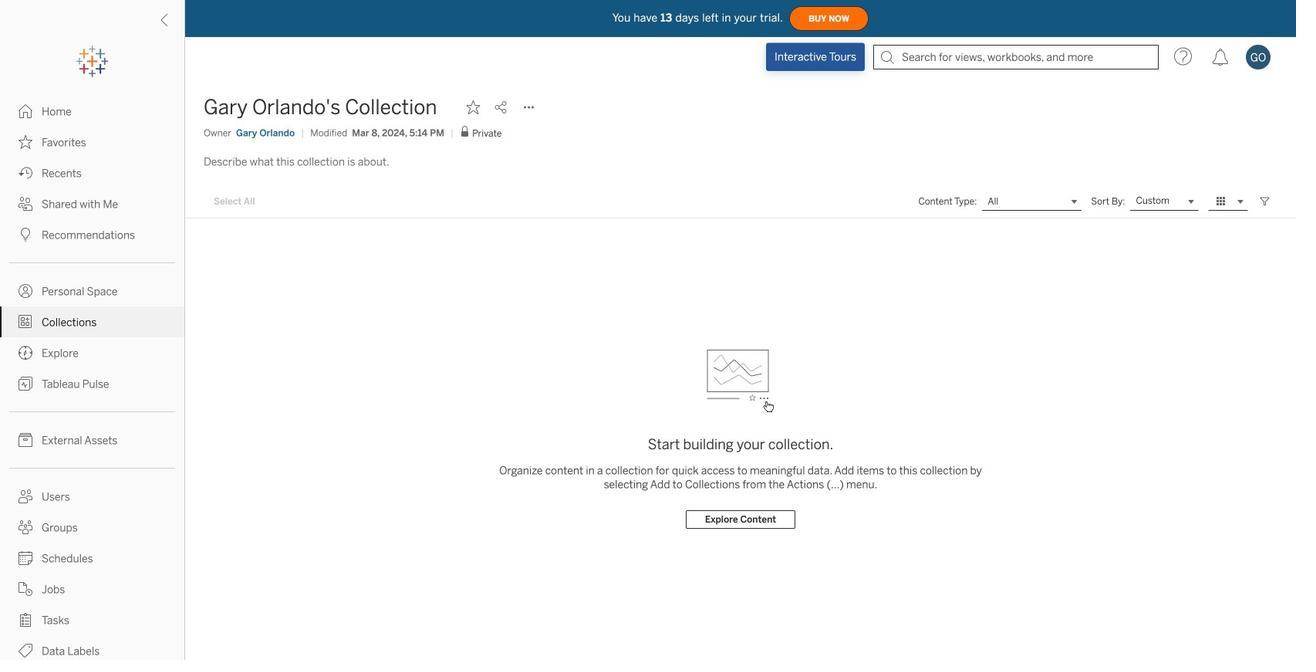 Task type: locate. For each thing, give the bounding box(es) containing it.
navigation panel element
[[0, 46, 184, 660]]

main navigation. press the up and down arrow keys to access links. element
[[0, 96, 184, 660]]

grid view image
[[1215, 194, 1229, 208]]



Task type: describe. For each thing, give the bounding box(es) containing it.
Search for views, workbooks, and more text field
[[874, 45, 1159, 69]]



Task type: vqa. For each thing, say whether or not it's contained in the screenshot.
the middle Site
no



